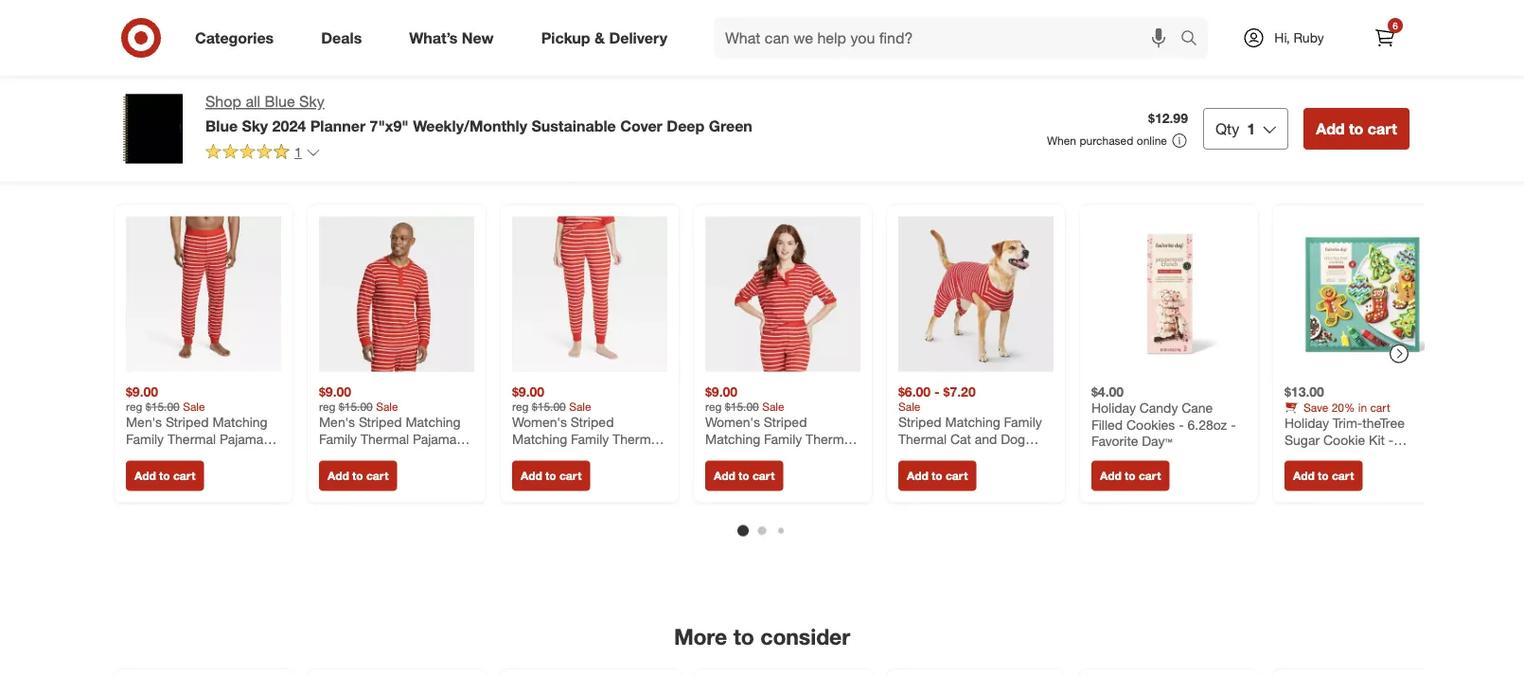Task type: describe. For each thing, give the bounding box(es) containing it.
hi, ruby
[[1275, 29, 1324, 46]]

holiday
[[1092, 399, 1136, 416]]

$9.00 for 'women's striped matching family thermal pajama pants - wondershop™ red' image
[[512, 383, 545, 399]]

more
[[674, 623, 728, 650]]

women's striped matching family thermal pajama top - wondershop™ red image
[[705, 216, 861, 371]]

0 vertical spatial sky
[[299, 92, 325, 111]]

$15.00 for men's striped matching family thermal pajama pants - wondershop™ red image
[[146, 399, 180, 414]]

filled
[[1092, 416, 1123, 433]]

add for men's striped matching family thermal pajama top - wondershop™ red image
[[328, 469, 349, 483]]

1 link
[[205, 143, 321, 165]]

7"x9"
[[370, 116, 409, 135]]

consider
[[761, 623, 850, 650]]

add to cart for striped matching family thermal cat and dog pajamas - wondershop™ - white/red "image"
[[907, 469, 968, 483]]

desk organization link
[[971, 53, 1127, 94]]

$9.00 reg $15.00 sale for men's striped matching family thermal pajama pants - wondershop™ red image
[[126, 383, 205, 414]]

20%
[[1332, 400, 1355, 415]]

thermal
[[361, 430, 409, 447]]

cart for holiday candy cane filled cookies - 6.28oz - favorite day™ image
[[1139, 469, 1161, 483]]

men's striped matching family thermal pajama pants - wondershop™ red image
[[126, 216, 281, 371]]

$6.00 - $7.20 sale
[[899, 383, 976, 414]]

organization
[[1025, 64, 1111, 82]]

journals
[[662, 64, 719, 82]]

sticky notes link
[[849, 53, 967, 94]]

when purchased online
[[1047, 134, 1168, 148]]

add to cart button for holiday trim-thetree sugar cookie kit - 17.72oz/12ct - favorite day™ image
[[1285, 460, 1363, 491]]

ruby
[[1294, 29, 1324, 46]]

cart for men's striped matching family thermal pajama top - wondershop™ red image
[[366, 469, 389, 483]]

sale for the women's striped matching family thermal pajama top - wondershop™ red image
[[762, 399, 785, 414]]

red
[[439, 447, 463, 463]]

cart for holiday trim-thetree sugar cookie kit - 17.72oz/12ct - favorite day™ image
[[1332, 469, 1354, 483]]

to for holiday trim-thetree sugar cookie kit - 17.72oz/12ct - favorite day™ image
[[1318, 469, 1329, 483]]

candy
[[1140, 399, 1178, 416]]

sticky
[[866, 64, 907, 82]]

cart for striped matching family thermal cat and dog pajamas - wondershop™ - white/red "image"
[[946, 469, 968, 483]]

6 link
[[1365, 17, 1406, 59]]

$9.00 for men's striped matching family thermal pajama pants - wondershop™ red image
[[126, 383, 158, 399]]

- inside $9.00 reg $15.00 sale men's striped matching family thermal pajama top - wondershop™ red
[[344, 447, 349, 463]]

deep
[[667, 116, 705, 135]]

to for men's striped matching family thermal pajama pants - wondershop™ red image
[[159, 469, 170, 483]]

green
[[709, 116, 753, 135]]

$13.00
[[1285, 383, 1325, 399]]

online
[[1137, 134, 1168, 148]]

add to cart for the women's striped matching family thermal pajama top - wondershop™ red image
[[714, 469, 775, 483]]

related categories
[[665, 10, 860, 37]]

add to cart button for 'women's striped matching family thermal pajama pants - wondershop™ red' image
[[512, 460, 590, 491]]

holiday trim-thetree sugar cookie kit - 17.72oz/12ct - favorite day™ image
[[1285, 216, 1440, 371]]

sale for men's striped matching family thermal pajama pants - wondershop™ red image
[[183, 399, 205, 414]]

cookies
[[1127, 416, 1175, 433]]

qty 1
[[1216, 119, 1256, 138]]

add for striped matching family thermal cat and dog pajamas - wondershop™ - white/red "image"
[[907, 469, 929, 483]]

add to cart button for holiday candy cane filled cookies - 6.28oz - favorite day™ image
[[1092, 460, 1170, 491]]

add to cart for men's striped matching family thermal pajama top - wondershop™ red image
[[328, 469, 389, 483]]

save
[[1304, 400, 1329, 415]]

$6.00
[[899, 383, 931, 399]]

notebooks
[[755, 64, 830, 82]]

$15.00 for 'women's striped matching family thermal pajama pants - wondershop™ red' image
[[532, 399, 566, 414]]

notebooks link
[[739, 53, 846, 94]]

add for holiday trim-thetree sugar cookie kit - 17.72oz/12ct - favorite day™ image
[[1294, 469, 1315, 483]]

calendars & planners link
[[394, 53, 572, 94]]

reg for 'women's striped matching family thermal pajama pants - wondershop™ red' image
[[512, 399, 529, 414]]

related
[[665, 10, 744, 37]]

all
[[246, 92, 260, 111]]

calendars
[[410, 64, 478, 82]]

6.28oz
[[1188, 416, 1228, 433]]

$4.00 holiday candy cane filled cookies - 6.28oz - favorite day™
[[1092, 383, 1236, 449]]

men's striped matching family thermal pajama top - wondershop™ red image
[[319, 216, 474, 371]]

- left 6.28oz
[[1179, 416, 1184, 433]]

add to cart for holiday trim-thetree sugar cookie kit - 17.72oz/12ct - favorite day™ image
[[1294, 469, 1354, 483]]

& for calendars
[[483, 64, 492, 82]]

favorite
[[1092, 433, 1139, 449]]

What can we help you find? suggestions appear below search field
[[714, 17, 1186, 59]]

cover
[[620, 116, 663, 135]]

categories
[[195, 28, 274, 47]]

to for holiday candy cane filled cookies - 6.28oz - favorite day™ image
[[1125, 469, 1136, 483]]

pickup & delivery
[[541, 28, 668, 47]]

shop
[[205, 92, 241, 111]]

pajama
[[413, 430, 457, 447]]

top
[[319, 447, 340, 463]]

1 vertical spatial sky
[[242, 116, 268, 135]]

add to cart for 'women's striped matching family thermal pajama pants - wondershop™ red' image
[[521, 469, 582, 483]]

qty
[[1216, 119, 1240, 138]]

search
[[1172, 30, 1218, 49]]



Task type: vqa. For each thing, say whether or not it's contained in the screenshot.
Sticky
yes



Task type: locate. For each thing, give the bounding box(es) containing it.
what's new
[[409, 28, 494, 47]]

1 vertical spatial blue
[[205, 116, 238, 135]]

3 $9.00 from the left
[[512, 383, 545, 399]]

add for 'women's striped matching family thermal pajama pants - wondershop™ red' image
[[521, 469, 542, 483]]

1 $9.00 from the left
[[126, 383, 158, 399]]

- inside $6.00 - $7.20 sale
[[935, 383, 940, 399]]

0 vertical spatial &
[[595, 28, 605, 47]]

3 $9.00 reg $15.00 sale from the left
[[705, 383, 785, 414]]

$7.20
[[944, 383, 976, 399]]

striped
[[359, 414, 402, 430]]

1 down the 2024
[[295, 144, 302, 160]]

-
[[935, 383, 940, 399], [1179, 416, 1184, 433], [1231, 416, 1236, 433], [344, 447, 349, 463]]

3 sale from the left
[[569, 399, 591, 414]]

& down new
[[483, 64, 492, 82]]

purchased
[[1080, 134, 1134, 148]]

0 horizontal spatial &
[[483, 64, 492, 82]]

sale inside $6.00 - $7.20 sale
[[899, 399, 921, 414]]

pickup & delivery link
[[525, 17, 691, 59]]

to for striped matching family thermal cat and dog pajamas - wondershop™ - white/red "image"
[[932, 469, 943, 483]]

more to consider
[[674, 623, 850, 650]]

- right 6.28oz
[[1231, 416, 1236, 433]]

sky down all
[[242, 116, 268, 135]]

sky
[[299, 92, 325, 111], [242, 116, 268, 135]]

add to cart for holiday candy cane filled cookies - 6.28oz - favorite day™ image
[[1100, 469, 1161, 483]]

calendars & planners
[[410, 64, 556, 82]]

desk
[[987, 64, 1021, 82]]

$9.00 inside $9.00 reg $15.00 sale men's striped matching family thermal pajama top - wondershop™ red
[[319, 383, 351, 399]]

sale for 'women's striped matching family thermal pajama pants - wondershop™ red' image
[[569, 399, 591, 414]]

&
[[595, 28, 605, 47], [483, 64, 492, 82]]

add for holiday candy cane filled cookies - 6.28oz - favorite day™ image
[[1100, 469, 1122, 483]]

$15.00 inside $9.00 reg $15.00 sale men's striped matching family thermal pajama top - wondershop™ red
[[339, 399, 373, 414]]

0 horizontal spatial blue
[[205, 116, 238, 135]]

$9.00 reg $15.00 sale for the women's striped matching family thermal pajama top - wondershop™ red image
[[705, 383, 785, 414]]

0 vertical spatial blue
[[265, 92, 295, 111]]

to for the women's striped matching family thermal pajama top - wondershop™ red image
[[739, 469, 750, 483]]

3 $15.00 from the left
[[532, 399, 566, 414]]

add to cart for men's striped matching family thermal pajama pants - wondershop™ red image
[[134, 469, 195, 483]]

$12.99
[[1149, 110, 1188, 127]]

1 $9.00 reg $15.00 sale from the left
[[126, 383, 205, 414]]

blue up the 2024
[[265, 92, 295, 111]]

reg for the women's striped matching family thermal pajama top - wondershop™ red image
[[705, 399, 722, 414]]

1
[[1247, 119, 1256, 138], [295, 144, 302, 160]]

cart for the women's striped matching family thermal pajama top - wondershop™ red image
[[753, 469, 775, 483]]

1 vertical spatial &
[[483, 64, 492, 82]]

notes
[[911, 64, 951, 82]]

0 horizontal spatial 1
[[295, 144, 302, 160]]

blue down shop
[[205, 116, 238, 135]]

cart for men's striped matching family thermal pajama pants - wondershop™ red image
[[173, 469, 195, 483]]

planner
[[310, 116, 366, 135]]

blue
[[265, 92, 295, 111], [205, 116, 238, 135]]

- right top at bottom
[[344, 447, 349, 463]]

2 reg from the left
[[319, 399, 336, 414]]

new
[[462, 28, 494, 47]]

pickup
[[541, 28, 590, 47]]

1 vertical spatial 1
[[295, 144, 302, 160]]

desk organization
[[987, 64, 1111, 82]]

sky up the 2024
[[299, 92, 325, 111]]

$9.00 reg $15.00 sale for 'women's striped matching family thermal pajama pants - wondershop™ red' image
[[512, 383, 591, 414]]

save 20% in cart
[[1304, 400, 1391, 415]]

4 sale from the left
[[762, 399, 785, 414]]

weekly/monthly
[[413, 116, 527, 135]]

categories
[[750, 10, 860, 37]]

add to cart button for men's striped matching family thermal pajama pants - wondershop™ red image
[[126, 460, 204, 491]]

4 $9.00 from the left
[[705, 383, 738, 399]]

1 horizontal spatial &
[[595, 28, 605, 47]]

pens
[[592, 64, 626, 82]]

day™
[[1142, 433, 1173, 449]]

what's new link
[[393, 17, 518, 59]]

$15.00
[[146, 399, 180, 414], [339, 399, 373, 414], [532, 399, 566, 414], [725, 399, 759, 414]]

search button
[[1172, 17, 1218, 62]]

add to cart
[[1316, 119, 1398, 138], [134, 469, 195, 483], [328, 469, 389, 483], [521, 469, 582, 483], [714, 469, 775, 483], [907, 469, 968, 483], [1100, 469, 1161, 483], [1294, 469, 1354, 483]]

wondershop™
[[353, 447, 435, 463]]

$9.00 reg $15.00 sale men's striped matching family thermal pajama top - wondershop™ red
[[319, 383, 463, 463]]

deals link
[[305, 17, 386, 59]]

cart
[[1368, 119, 1398, 138], [1371, 400, 1391, 415], [173, 469, 195, 483], [366, 469, 389, 483], [560, 469, 582, 483], [753, 469, 775, 483], [946, 469, 968, 483], [1139, 469, 1161, 483], [1332, 469, 1354, 483]]

add to cart button for striped matching family thermal cat and dog pajamas - wondershop™ - white/red "image"
[[899, 460, 977, 491]]

sticky notes
[[866, 64, 951, 82]]

1 reg from the left
[[126, 399, 143, 414]]

in
[[1359, 400, 1367, 415]]

6
[[1393, 19, 1398, 31]]

hi,
[[1275, 29, 1290, 46]]

add for men's striped matching family thermal pajama pants - wondershop™ red image
[[134, 469, 156, 483]]

categories link
[[179, 17, 298, 59]]

striped matching family thermal cat and dog pajamas - wondershop™ - white/red image
[[899, 216, 1054, 371]]

1 horizontal spatial 1
[[1247, 119, 1256, 138]]

holiday candy cane filled cookies - 6.28oz - favorite day™ image
[[1092, 216, 1247, 371]]

add to cart button for men's striped matching family thermal pajama top - wondershop™ red image
[[319, 460, 397, 491]]

matching
[[406, 414, 461, 430]]

$9.00
[[126, 383, 158, 399], [319, 383, 351, 399], [512, 383, 545, 399], [705, 383, 738, 399]]

add for the women's striped matching family thermal pajama top - wondershop™ red image
[[714, 469, 736, 483]]

add to cart button for the women's striped matching family thermal pajama top - wondershop™ red image
[[705, 460, 783, 491]]

2024
[[272, 116, 306, 135]]

sale for striped matching family thermal cat and dog pajamas - wondershop™ - white/red "image"
[[899, 399, 921, 414]]

when
[[1047, 134, 1077, 148]]

0 horizontal spatial sky
[[242, 116, 268, 135]]

- right '$6.00'
[[935, 383, 940, 399]]

4 $15.00 from the left
[[725, 399, 759, 414]]

cart for 'women's striped matching family thermal pajama pants - wondershop™ red' image
[[560, 469, 582, 483]]

shop all blue sky blue sky 2024 planner 7"x9" weekly/monthly sustainable cover deep green
[[205, 92, 753, 135]]

what's
[[409, 28, 458, 47]]

delivery
[[609, 28, 668, 47]]

3 reg from the left
[[512, 399, 529, 414]]

2 $9.00 reg $15.00 sale from the left
[[512, 383, 591, 414]]

reg for men's striped matching family thermal pajama pants - wondershop™ red image
[[126, 399, 143, 414]]

2 $9.00 from the left
[[319, 383, 351, 399]]

2 $15.00 from the left
[[339, 399, 373, 414]]

$9.00 for the women's striped matching family thermal pajama top - wondershop™ red image
[[705, 383, 738, 399]]

reg inside $9.00 reg $15.00 sale men's striped matching family thermal pajama top - wondershop™ red
[[319, 399, 336, 414]]

pens link
[[576, 53, 642, 94]]

sale
[[183, 399, 205, 414], [376, 399, 398, 414], [569, 399, 591, 414], [762, 399, 785, 414], [899, 399, 921, 414]]

$15.00 for the women's striped matching family thermal pajama top - wondershop™ red image
[[725, 399, 759, 414]]

& for pickup
[[595, 28, 605, 47]]

views
[[759, 159, 818, 185]]

women's striped matching family thermal pajama pants - wondershop™ red image
[[512, 216, 668, 371]]

sustainable
[[532, 116, 616, 135]]

5 sale from the left
[[899, 399, 921, 414]]

1 horizontal spatial $9.00 reg $15.00 sale
[[512, 383, 591, 414]]

4 reg from the left
[[705, 399, 722, 414]]

your views
[[707, 159, 818, 185]]

1 horizontal spatial blue
[[265, 92, 295, 111]]

add to cart button
[[1304, 108, 1410, 150], [126, 460, 204, 491], [319, 460, 397, 491], [512, 460, 590, 491], [705, 460, 783, 491], [899, 460, 977, 491], [1092, 460, 1170, 491], [1285, 460, 1363, 491]]

to
[[1349, 119, 1364, 138], [159, 469, 170, 483], [352, 469, 363, 483], [546, 469, 556, 483], [739, 469, 750, 483], [932, 469, 943, 483], [1125, 469, 1136, 483], [1318, 469, 1329, 483], [734, 623, 755, 650]]

your
[[707, 159, 753, 185]]

planners
[[496, 64, 556, 82]]

family
[[319, 430, 357, 447]]

1 right qty on the top right of the page
[[1247, 119, 1256, 138]]

reg
[[126, 399, 143, 414], [319, 399, 336, 414], [512, 399, 529, 414], [705, 399, 722, 414]]

1 $15.00 from the left
[[146, 399, 180, 414]]

sale inside $9.00 reg $15.00 sale men's striped matching family thermal pajama top - wondershop™ red
[[376, 399, 398, 414]]

0 vertical spatial 1
[[1247, 119, 1256, 138]]

journals link
[[645, 53, 735, 94]]

to for men's striped matching family thermal pajama top - wondershop™ red image
[[352, 469, 363, 483]]

to for 'women's striped matching family thermal pajama pants - wondershop™ red' image
[[546, 469, 556, 483]]

1 sale from the left
[[183, 399, 205, 414]]

add
[[1316, 119, 1345, 138], [134, 469, 156, 483], [328, 469, 349, 483], [521, 469, 542, 483], [714, 469, 736, 483], [907, 469, 929, 483], [1100, 469, 1122, 483], [1294, 469, 1315, 483]]

cane
[[1182, 399, 1213, 416]]

image of blue sky 2024 planner 7"x9" weekly/monthly sustainable cover deep green image
[[115, 91, 190, 167]]

2 sale from the left
[[376, 399, 398, 414]]

2 horizontal spatial $9.00 reg $15.00 sale
[[705, 383, 785, 414]]

deals
[[321, 28, 362, 47]]

$4.00
[[1092, 383, 1124, 399]]

1 horizontal spatial sky
[[299, 92, 325, 111]]

0 horizontal spatial $9.00 reg $15.00 sale
[[126, 383, 205, 414]]

men's
[[319, 414, 355, 430]]

& right the pickup
[[595, 28, 605, 47]]



